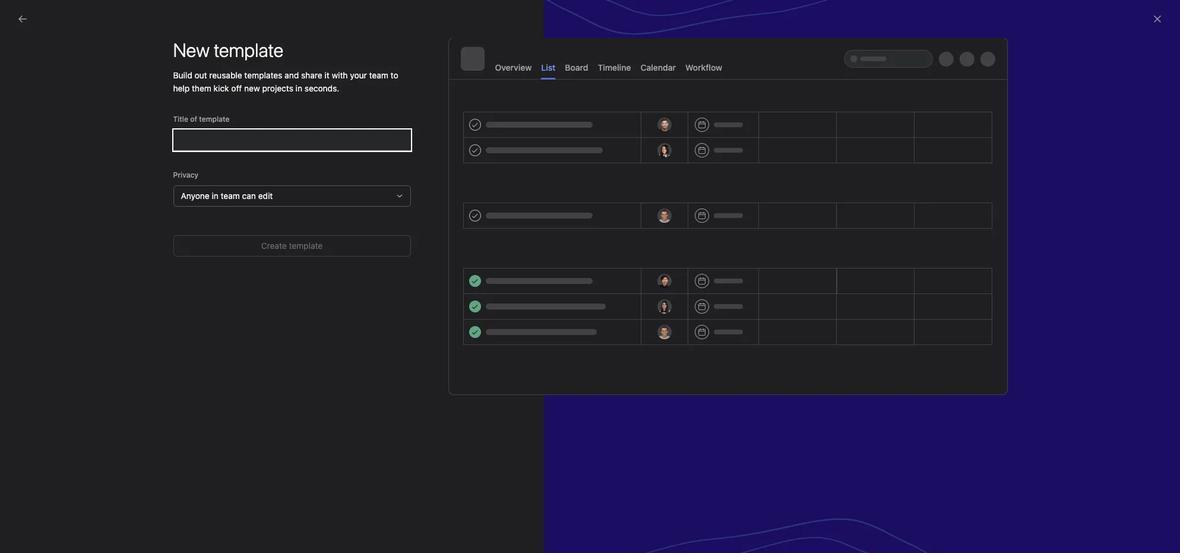 Task type: describe. For each thing, give the bounding box(es) containing it.
template inside button
[[289, 241, 323, 251]]

template i
[[432, 265, 473, 275]]

or
[[704, 303, 711, 312]]

reusable
[[209, 70, 242, 80]]

build
[[173, 70, 192, 80]]

0 horizontal spatial overview
[[157, 56, 194, 66]]

fr
[[693, 122, 698, 130]]

2 vertical spatial ja
[[704, 267, 712, 275]]

0 horizontal spatial template
[[199, 115, 230, 124]]

task
[[432, 228, 450, 239]]

calendar link
[[262, 56, 297, 72]]

1 vertical spatial template
[[451, 397, 487, 407]]

functional
[[458, 120, 498, 130]]

anyone in team can edit
[[181, 191, 273, 201]]

co
[[704, 194, 712, 203]]

of
[[190, 115, 197, 124]]

anyone in team can edit button
[[173, 185, 411, 207]]

specimen
[[468, 156, 507, 166]]

i
[[470, 265, 473, 275]]

new project
[[432, 85, 478, 95]]

bug image
[[401, 228, 415, 242]]

and
[[285, 70, 299, 80]]

close image
[[1153, 14, 1163, 24]]

privacy
[[173, 171, 199, 179]]

ts for octopus specimen
[[679, 158, 688, 167]]

title of template
[[173, 115, 230, 124]]

it
[[325, 70, 330, 80]]

your
[[350, 70, 367, 80]]

cross-functional project plan
[[432, 120, 547, 130]]

kick
[[214, 83, 229, 93]]

share
[[301, 70, 322, 80]]

9
[[705, 122, 710, 131]]

new template
[[432, 397, 487, 407]]

messages link
[[208, 56, 247, 72]]

help
[[173, 83, 190, 93]]

0 horizontal spatial calendar
[[262, 56, 297, 66]]

title
[[173, 115, 188, 124]]

my workspace
[[157, 36, 234, 50]]

new template
[[173, 39, 284, 61]]

new for new project
[[432, 85, 449, 95]]

hide sidebar image
[[15, 10, 25, 19]]

edit
[[258, 191, 273, 201]]

lkftoihjh
[[432, 301, 464, 311]]



Task type: vqa. For each thing, say whether or not it's contained in the screenshot.
top project
yes



Task type: locate. For each thing, give the bounding box(es) containing it.
new
[[432, 85, 449, 95], [432, 397, 449, 407]]

create
[[261, 241, 287, 251]]

team
[[369, 70, 389, 80], [221, 191, 240, 201]]

1 horizontal spatial in
[[296, 83, 302, 93]]

ts left fr
[[679, 122, 688, 130]]

plan
[[530, 120, 547, 130]]

to
[[391, 70, 398, 80]]

1 vertical spatial team
[[221, 191, 240, 201]]

octopus specimen
[[432, 156, 507, 166]]

overview left list
[[495, 62, 532, 72]]

octopus
[[432, 156, 465, 166]]

in inside dropdown button
[[212, 191, 219, 201]]

messages
[[208, 56, 247, 66]]

create template
[[261, 241, 323, 251]]

ja down co
[[704, 230, 712, 239]]

overview up build
[[157, 56, 194, 66]]

timeline
[[598, 62, 631, 72]]

cross-
[[432, 120, 458, 130]]

ts left pr
[[679, 158, 688, 167]]

project up functional
[[451, 85, 478, 95]]

list image
[[401, 119, 415, 133]]

0 horizontal spatial in
[[212, 191, 219, 201]]

0 vertical spatial ja
[[668, 194, 676, 203]]

list box
[[450, 5, 735, 24]]

ts left co
[[691, 194, 700, 203]]

globe image
[[401, 189, 415, 204]]

bk
[[667, 122, 677, 130], [691, 158, 701, 167], [679, 194, 689, 203], [691, 230, 701, 239], [691, 267, 701, 275]]

ts
[[679, 122, 688, 130], [679, 158, 688, 167], [691, 194, 700, 203]]

workflow
[[686, 62, 723, 72]]

them
[[192, 83, 211, 93]]

1 vertical spatial template
[[289, 241, 323, 251]]

2 vertical spatial ts
[[691, 194, 700, 203]]

projects
[[262, 83, 293, 93]]

templates
[[244, 70, 282, 80]]

complete
[[442, 202, 474, 211]]

team left to
[[369, 70, 389, 80]]

create template button
[[173, 235, 411, 257]]

0 vertical spatial team
[[369, 70, 389, 80]]

2 new from the top
[[432, 397, 449, 407]]

0 vertical spatial ts
[[679, 122, 688, 130]]

1 vertical spatial new
[[432, 397, 449, 407]]

0 vertical spatial new
[[432, 85, 449, 95]]

build out reusable templates and share it with your team to help them kick off new projects in seconds.
[[173, 70, 398, 93]]

template right create
[[289, 241, 323, 251]]

board
[[565, 62, 589, 72]]

new
[[244, 83, 260, 93]]

can
[[242, 191, 256, 201]]

0 vertical spatial in
[[296, 83, 302, 93]]

with
[[332, 70, 348, 80]]

project
[[451, 85, 478, 95], [500, 120, 528, 130]]

seconds.
[[305, 83, 339, 93]]

Title of template text field
[[173, 130, 411, 151]]

ja
[[668, 194, 676, 203], [704, 230, 712, 239], [704, 267, 712, 275]]

calendar
[[262, 56, 297, 66], [641, 62, 676, 72]]

ja left co
[[668, 194, 676, 203]]

1 vertical spatial project
[[500, 120, 528, 130]]

team inside build out reusable templates and share it with your team to help them kick off new projects in seconds.
[[369, 70, 389, 80]]

1 new from the top
[[432, 85, 449, 95]]

in down and
[[296, 83, 302, 93]]

1 vertical spatial ts
[[679, 158, 688, 167]]

ja up or
[[704, 267, 712, 275]]

0 vertical spatial template
[[432, 265, 468, 275]]

1 horizontal spatial overview
[[495, 62, 532, 72]]

drisco's
[[432, 187, 464, 197]]

1 vertical spatial ja
[[704, 230, 712, 239]]

0 horizontal spatial team
[[221, 191, 240, 201]]

calendar up and
[[262, 56, 297, 66]]

1 horizontal spatial calendar
[[641, 62, 676, 72]]

1 vertical spatial in
[[212, 191, 219, 201]]

overview link
[[157, 56, 194, 72]]

new for new template
[[432, 397, 449, 407]]

out
[[195, 70, 207, 80]]

in right 'anyone' on the top left
[[212, 191, 219, 201]]

drisco's drinks complete
[[432, 187, 492, 211]]

ts for cross-functional project plan
[[679, 122, 688, 130]]

template
[[199, 115, 230, 124], [289, 241, 323, 251]]

go back image
[[18, 14, 27, 24]]

drinks
[[466, 187, 492, 197]]

this is a preview of your project template image
[[449, 38, 1007, 395]]

0 horizontal spatial project
[[451, 85, 478, 95]]

pr
[[704, 158, 711, 167]]

list
[[542, 62, 556, 72]]

1 horizontal spatial project
[[500, 120, 528, 130]]

add to starred image
[[240, 39, 250, 48]]

team inside dropdown button
[[221, 191, 240, 201]]

1 horizontal spatial team
[[369, 70, 389, 80]]

0 vertical spatial template
[[199, 115, 230, 124]]

project left plan
[[500, 120, 528, 130]]

in
[[296, 83, 302, 93], [212, 191, 219, 201]]

off
[[231, 83, 242, 93]]

0 vertical spatial project
[[451, 85, 478, 95]]

template
[[432, 265, 468, 275], [451, 397, 487, 407]]

template right of
[[199, 115, 230, 124]]

calendar right timeline
[[641, 62, 676, 72]]

anyone
[[181, 191, 210, 201]]

team left can
[[221, 191, 240, 201]]

1 horizontal spatial template
[[289, 241, 323, 251]]

overview
[[157, 56, 194, 66], [495, 62, 532, 72]]

in inside build out reusable templates and share it with your team to help them kick off new projects in seconds.
[[296, 83, 302, 93]]



